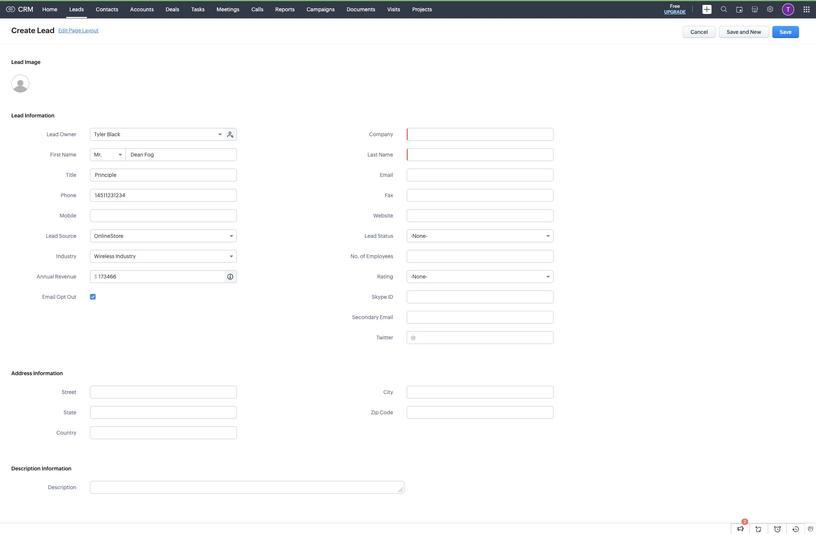Task type: locate. For each thing, give the bounding box(es) containing it.
home
[[42, 6, 57, 12]]

1 - from the top
[[411, 233, 413, 239]]

tyler
[[94, 131, 106, 138]]

-none- right the status
[[411, 233, 428, 239]]

id
[[388, 294, 393, 300]]

code
[[380, 410, 393, 416]]

lead
[[37, 26, 55, 35], [11, 59, 24, 65], [11, 113, 24, 119], [47, 131, 59, 138], [46, 233, 58, 239], [365, 233, 377, 239]]

0 vertical spatial information
[[25, 113, 54, 119]]

upgrade
[[664, 9, 686, 15]]

save for save
[[780, 29, 792, 35]]

lead owner
[[47, 131, 76, 138]]

1 vertical spatial -
[[411, 274, 413, 280]]

save inside button
[[727, 29, 739, 35]]

none- right rating
[[413, 274, 428, 280]]

name right last
[[379, 152, 393, 158]]

status
[[378, 233, 393, 239]]

onlinestore
[[94, 233, 123, 239]]

description
[[11, 466, 41, 472], [48, 485, 76, 491]]

None text field
[[407, 169, 554, 182], [407, 189, 554, 202], [90, 209, 237, 222], [407, 209, 554, 222], [407, 250, 554, 263], [99, 271, 236, 283], [407, 291, 554, 304], [407, 311, 554, 324], [407, 386, 554, 399], [90, 406, 237, 419], [407, 406, 554, 419], [407, 169, 554, 182], [407, 189, 554, 202], [90, 209, 237, 222], [407, 209, 554, 222], [407, 250, 554, 263], [99, 271, 236, 283], [407, 291, 554, 304], [407, 311, 554, 324], [407, 386, 554, 399], [90, 406, 237, 419], [407, 406, 554, 419]]

lead for lead information
[[11, 113, 24, 119]]

1 vertical spatial information
[[33, 371, 63, 377]]

save and new button
[[719, 26, 770, 38]]

industry inside field
[[116, 254, 136, 260]]

0 vertical spatial description
[[11, 466, 41, 472]]

email up fax
[[380, 172, 393, 178]]

1 vertical spatial description
[[48, 485, 76, 491]]

2 none- from the top
[[413, 274, 428, 280]]

description for description
[[48, 485, 76, 491]]

industry up revenue
[[56, 254, 76, 260]]

None field
[[407, 128, 553, 141], [90, 427, 236, 439], [407, 128, 553, 141], [90, 427, 236, 439]]

1 vertical spatial -none- field
[[407, 270, 554, 283]]

calls link
[[246, 0, 269, 18]]

campaigns
[[307, 6, 335, 12]]

save inside button
[[780, 29, 792, 35]]

cancel button
[[683, 26, 716, 38]]

0 vertical spatial -
[[411, 233, 413, 239]]

first name
[[50, 152, 76, 158]]

0 horizontal spatial save
[[727, 29, 739, 35]]

lead image
[[11, 59, 41, 65]]

lead for lead image
[[11, 59, 24, 65]]

None text field
[[407, 128, 553, 141], [407, 148, 554, 161], [126, 149, 236, 161], [90, 169, 237, 182], [90, 189, 237, 202], [417, 332, 553, 344], [90, 386, 237, 399], [90, 427, 236, 439], [90, 482, 404, 494], [407, 128, 553, 141], [407, 148, 554, 161], [126, 149, 236, 161], [90, 169, 237, 182], [90, 189, 237, 202], [417, 332, 553, 344], [90, 386, 237, 399], [90, 427, 236, 439], [90, 482, 404, 494]]

1 vertical spatial -none-
[[411, 274, 428, 280]]

none-
[[413, 233, 428, 239], [413, 274, 428, 280]]

2 -none- from the top
[[411, 274, 428, 280]]

name for first name
[[62, 152, 76, 158]]

information
[[25, 113, 54, 119], [33, 371, 63, 377], [42, 466, 71, 472]]

Mr. field
[[90, 149, 126, 161]]

save
[[727, 29, 739, 35], [780, 29, 792, 35]]

visits link
[[381, 0, 406, 18]]

2 - from the top
[[411, 274, 413, 280]]

information up 'lead owner'
[[25, 113, 54, 119]]

@
[[411, 335, 416, 341]]

1 horizontal spatial description
[[48, 485, 76, 491]]

2 -none- field from the top
[[407, 270, 554, 283]]

last
[[368, 152, 378, 158]]

cancel
[[691, 29, 708, 35]]

1 horizontal spatial industry
[[116, 254, 136, 260]]

1 none- from the top
[[413, 233, 428, 239]]

- for rating
[[411, 274, 413, 280]]

lead left source
[[46, 233, 58, 239]]

1 -none- field from the top
[[407, 230, 554, 243]]

save left and
[[727, 29, 739, 35]]

2 vertical spatial information
[[42, 466, 71, 472]]

none- for rating
[[413, 274, 428, 280]]

lead left the status
[[365, 233, 377, 239]]

OnlineStore field
[[90, 230, 237, 243]]

- right the status
[[411, 233, 413, 239]]

-none- field for rating
[[407, 270, 554, 283]]

0 vertical spatial email
[[380, 172, 393, 178]]

projects link
[[406, 0, 438, 18]]

phone
[[61, 193, 76, 199]]

street
[[62, 390, 76, 396]]

none- for lead status
[[413, 233, 428, 239]]

industry
[[56, 254, 76, 260], [116, 254, 136, 260]]

campaigns link
[[301, 0, 341, 18]]

email up twitter
[[380, 315, 393, 321]]

1 save from the left
[[727, 29, 739, 35]]

- for lead status
[[411, 233, 413, 239]]

-None- field
[[407, 230, 554, 243], [407, 270, 554, 283]]

2 industry from the left
[[116, 254, 136, 260]]

2
[[744, 520, 746, 524]]

-none- field for lead status
[[407, 230, 554, 243]]

search image
[[721, 6, 727, 12]]

lead left owner
[[47, 131, 59, 138]]

and
[[740, 29, 749, 35]]

new
[[750, 29, 762, 35]]

0 horizontal spatial industry
[[56, 254, 76, 260]]

last name
[[368, 152, 393, 158]]

1 horizontal spatial save
[[780, 29, 792, 35]]

email for email
[[380, 172, 393, 178]]

0 vertical spatial -none- field
[[407, 230, 554, 243]]

lead for lead source
[[46, 233, 58, 239]]

information right address
[[33, 371, 63, 377]]

industry right wireless
[[116, 254, 136, 260]]

name right first
[[62, 152, 76, 158]]

lead left the image
[[11, 59, 24, 65]]

-none-
[[411, 233, 428, 239], [411, 274, 428, 280]]

lead for lead status
[[365, 233, 377, 239]]

2 save from the left
[[780, 29, 792, 35]]

calendar image
[[737, 6, 743, 12]]

- right rating
[[411, 274, 413, 280]]

information for lead information
[[25, 113, 54, 119]]

black
[[107, 131, 120, 138]]

email left opt
[[42, 294, 55, 300]]

wireless industry
[[94, 254, 136, 260]]

lead for lead owner
[[47, 131, 59, 138]]

create
[[11, 26, 35, 35]]

1 -none- from the top
[[411, 233, 428, 239]]

1 vertical spatial email
[[42, 294, 55, 300]]

description information
[[11, 466, 71, 472]]

image
[[25, 59, 41, 65]]

-none- right rating
[[411, 274, 428, 280]]

1 horizontal spatial name
[[379, 152, 393, 158]]

out
[[67, 294, 76, 300]]

page
[[69, 27, 81, 33]]

lead down image
[[11, 113, 24, 119]]

save down 'profile' element
[[780, 29, 792, 35]]

tasks link
[[185, 0, 211, 18]]

email opt out
[[42, 294, 76, 300]]

title
[[66, 172, 76, 178]]

deals link
[[160, 0, 185, 18]]

lead information
[[11, 113, 54, 119]]

2 name from the left
[[379, 152, 393, 158]]

create lead edit page layout
[[11, 26, 99, 35]]

employees
[[366, 254, 393, 260]]

address information
[[11, 371, 63, 377]]

1 vertical spatial none-
[[413, 274, 428, 280]]

none- right the status
[[413, 233, 428, 239]]

skype
[[372, 294, 387, 300]]

email
[[380, 172, 393, 178], [42, 294, 55, 300], [380, 315, 393, 321]]

image image
[[11, 75, 29, 93]]

lead source
[[46, 233, 76, 239]]

0 vertical spatial -none-
[[411, 233, 428, 239]]

state
[[64, 410, 76, 416]]

fax
[[385, 193, 393, 199]]

1 name from the left
[[62, 152, 76, 158]]

profile element
[[778, 0, 799, 18]]

information down country
[[42, 466, 71, 472]]

website
[[373, 213, 393, 219]]

home link
[[36, 0, 63, 18]]

0 horizontal spatial description
[[11, 466, 41, 472]]

description for description information
[[11, 466, 41, 472]]

-
[[411, 233, 413, 239], [411, 274, 413, 280]]

name
[[62, 152, 76, 158], [379, 152, 393, 158]]

name for last name
[[379, 152, 393, 158]]

0 horizontal spatial name
[[62, 152, 76, 158]]

projects
[[412, 6, 432, 12]]

0 vertical spatial none-
[[413, 233, 428, 239]]



Task type: describe. For each thing, give the bounding box(es) containing it.
deals
[[166, 6, 179, 12]]

twitter
[[377, 335, 393, 341]]

accounts link
[[124, 0, 160, 18]]

crm link
[[6, 5, 33, 13]]

tyler black
[[94, 131, 120, 138]]

annual revenue
[[37, 274, 76, 280]]

revenue
[[55, 274, 76, 280]]

no.
[[351, 254, 359, 260]]

email for email opt out
[[42, 294, 55, 300]]

zip
[[371, 410, 379, 416]]

free
[[670, 3, 680, 9]]

meetings link
[[211, 0, 246, 18]]

leads link
[[63, 0, 90, 18]]

rating
[[377, 274, 393, 280]]

mr.
[[94, 152, 102, 158]]

source
[[59, 233, 76, 239]]

reports link
[[269, 0, 301, 18]]

skype id
[[372, 294, 393, 300]]

country
[[56, 430, 76, 436]]

mobile
[[60, 213, 76, 219]]

secondary email
[[352, 315, 393, 321]]

leads
[[69, 6, 84, 12]]

-none- for lead status
[[411, 233, 428, 239]]

Tyler Black field
[[90, 128, 225, 141]]

documents
[[347, 6, 375, 12]]

free upgrade
[[664, 3, 686, 15]]

annual
[[37, 274, 54, 280]]

meetings
[[217, 6, 240, 12]]

documents link
[[341, 0, 381, 18]]

crm
[[18, 5, 33, 13]]

calls
[[252, 6, 263, 12]]

company
[[369, 131, 393, 138]]

contacts link
[[90, 0, 124, 18]]

profile image
[[782, 3, 795, 15]]

opt
[[57, 294, 66, 300]]

create menu image
[[703, 5, 712, 14]]

information for description information
[[42, 466, 71, 472]]

no. of employees
[[351, 254, 393, 260]]

search element
[[717, 0, 732, 18]]

$
[[94, 274, 97, 280]]

edit
[[58, 27, 68, 33]]

Wireless Industry field
[[90, 250, 237, 263]]

2 vertical spatial email
[[380, 315, 393, 321]]

visits
[[387, 6, 400, 12]]

save and new
[[727, 29, 762, 35]]

accounts
[[130, 6, 154, 12]]

information for address information
[[33, 371, 63, 377]]

secondary
[[352, 315, 379, 321]]

edit page layout link
[[58, 27, 99, 33]]

tasks
[[191, 6, 205, 12]]

city
[[383, 390, 393, 396]]

wireless
[[94, 254, 114, 260]]

save for save and new
[[727, 29, 739, 35]]

zip code
[[371, 410, 393, 416]]

create menu element
[[698, 0, 717, 18]]

contacts
[[96, 6, 118, 12]]

owner
[[60, 131, 76, 138]]

first
[[50, 152, 61, 158]]

reports
[[275, 6, 295, 12]]

save button
[[773, 26, 799, 38]]

address
[[11, 371, 32, 377]]

of
[[360, 254, 365, 260]]

-none- for rating
[[411, 274, 428, 280]]

1 industry from the left
[[56, 254, 76, 260]]

layout
[[82, 27, 99, 33]]

lead left edit
[[37, 26, 55, 35]]

lead status
[[365, 233, 393, 239]]



Task type: vqa. For each thing, say whether or not it's contained in the screenshot.
logo
no



